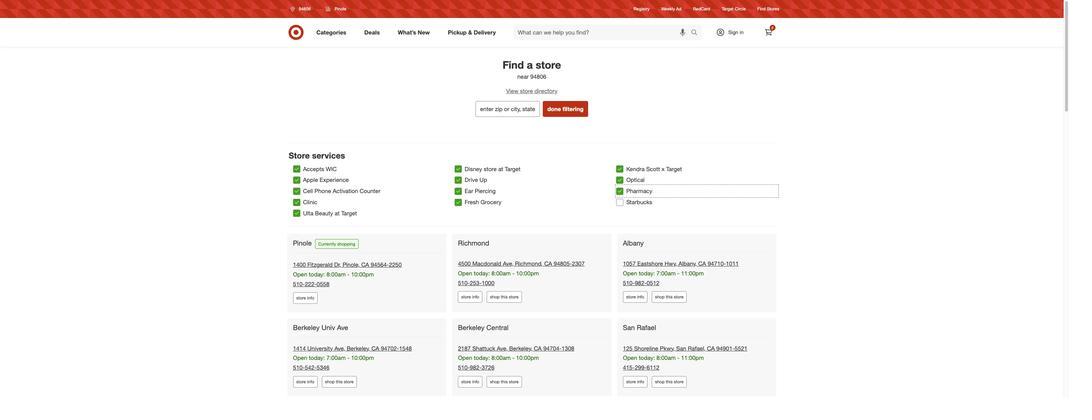 Task type: describe. For each thing, give the bounding box(es) containing it.
2187 shattuck ave, berkeley, ca 94704-1308 link
[[458, 345, 575, 352]]

shattuck
[[473, 345, 495, 352]]

find for stores
[[758, 6, 766, 12]]

- for berkeley univ ave
[[347, 355, 350, 362]]

982- for berkeley central
[[470, 364, 482, 371]]

Accepts WIC checkbox
[[293, 166, 300, 173]]

- for albany
[[678, 270, 680, 277]]

7:00am for berkeley univ ave
[[327, 355, 346, 362]]

albany link
[[623, 239, 645, 247]]

store info link for berkeley central
[[458, 376, 483, 388]]

this for berkeley central
[[501, 379, 508, 385]]

shop this store for richmond
[[490, 295, 519, 300]]

kendra
[[627, 165, 645, 173]]

store inside group
[[484, 165, 497, 173]]

at for store
[[498, 165, 503, 173]]

store info for san rafael
[[626, 379, 644, 385]]

target for kendra scott x target
[[666, 165, 682, 173]]

ear piercing
[[465, 188, 496, 195]]

10:00pm for berkeley univ ave
[[351, 355, 374, 362]]

store down 1414 university ave, berkeley, ca 94702-1548 open today: 7:00am - 10:00pm 510-542-5346
[[344, 379, 354, 385]]

store down 510-982-3726 link
[[461, 379, 471, 385]]

shop for albany
[[655, 295, 665, 300]]

enter zip or city, state
[[480, 105, 535, 113]]

redcard
[[693, 6, 711, 12]]

circle
[[735, 6, 746, 12]]

macdonald
[[473, 260, 501, 267]]

1414 university ave, berkeley, ca 94702-1548 open today: 7:00am - 10:00pm 510-542-5346
[[293, 345, 412, 371]]

richmond link
[[458, 239, 491, 247]]

currently shopping
[[318, 241, 355, 247]]

target for ulta beauty at target
[[341, 210, 357, 217]]

store down 542-
[[296, 379, 306, 385]]

weekly ad link
[[661, 6, 682, 12]]

rafael,
[[688, 345, 706, 352]]

store down 253-
[[461, 295, 471, 300]]

albany,
[[679, 260, 697, 267]]

94806 inside find a store near 94806
[[530, 73, 547, 80]]

done filtering
[[548, 105, 584, 113]]

Disney store at Target checkbox
[[455, 166, 462, 173]]

search
[[688, 29, 705, 37]]

Starbucks checkbox
[[616, 199, 624, 206]]

store down 415-
[[626, 379, 636, 385]]

phone
[[315, 188, 331, 195]]

deals link
[[358, 24, 389, 40]]

shop this store for berkeley univ ave
[[325, 379, 354, 385]]

fitzgerald
[[307, 261, 333, 268]]

shop this store button for albany
[[652, 292, 687, 303]]

5521
[[735, 345, 748, 352]]

253-
[[470, 279, 482, 287]]

what's new link
[[392, 24, 439, 40]]

8:00am for berkeley central
[[492, 355, 511, 362]]

6112
[[647, 364, 660, 371]]

search button
[[688, 24, 705, 42]]

info for berkeley central
[[472, 379, 479, 385]]

apple experience
[[303, 176, 349, 184]]

store inside find a store near 94806
[[536, 58, 561, 71]]

view
[[506, 87, 519, 95]]

4500 macdonald ave, richmond, ca 94805-2307 link
[[458, 260, 585, 267]]

starbucks
[[627, 199, 652, 206]]

store info link for berkeley univ ave
[[293, 376, 318, 388]]

Cell Phone Activation Counter checkbox
[[293, 188, 300, 195]]

x
[[662, 165, 665, 173]]

store info for berkeley central
[[461, 379, 479, 385]]

today: for richmond
[[474, 270, 490, 277]]

982- for albany
[[635, 279, 647, 287]]

Ulta Beauty at Target checkbox
[[293, 210, 300, 217]]

shop for berkeley univ ave
[[325, 379, 335, 385]]

today: inside 125 shoreline pkwy, san rafael, ca 94901-5521 open today: 8:00am - 11:00pm 415-299-6112
[[639, 355, 655, 362]]

store
[[289, 150, 310, 160]]

kendra scott x target
[[627, 165, 682, 173]]

ave, for berkeley central
[[497, 345, 508, 352]]

open for berkeley univ ave
[[293, 355, 307, 362]]

222-
[[305, 281, 317, 288]]

piercing
[[475, 188, 496, 195]]

Ear Piercing checkbox
[[455, 188, 462, 195]]

weekly
[[661, 6, 675, 12]]

125 shoreline pkwy, san rafael, ca 94901-5521 open today: 8:00am - 11:00pm 415-299-6112
[[623, 345, 748, 371]]

3726
[[482, 364, 495, 371]]

target circle
[[722, 6, 746, 12]]

wic
[[326, 165, 337, 173]]

open for albany
[[623, 270, 637, 277]]

san rafael link
[[623, 324, 658, 332]]

0558
[[317, 281, 330, 288]]

ca inside 125 shoreline pkwy, san rafael, ca 94901-5521 open today: 8:00am - 11:00pm 415-299-6112
[[707, 345, 715, 352]]

university
[[307, 345, 333, 352]]

today: for pinole
[[309, 271, 325, 278]]

94704-
[[543, 345, 562, 352]]

1057
[[623, 260, 636, 267]]

berkeley central
[[458, 324, 509, 332]]

415-299-6112 link
[[623, 364, 660, 371]]

0512
[[647, 279, 660, 287]]

store info link for pinole
[[293, 293, 318, 304]]

ca for berkeley central
[[534, 345, 542, 352]]

510- for richmond
[[458, 279, 470, 287]]

Fresh Grocery checkbox
[[455, 199, 462, 206]]

albany
[[623, 239, 644, 247]]

11:00pm inside 1057 eastshore hwy, albany, ca 94710-1011 open today: 7:00am - 11:00pm 510-982-0512
[[681, 270, 704, 277]]

info for san rafael
[[637, 379, 644, 385]]

central
[[487, 324, 509, 332]]

beauty
[[315, 210, 333, 217]]

clinic
[[303, 199, 317, 206]]

ca for pinole
[[361, 261, 369, 268]]

125 shoreline pkwy, san rafael, ca 94901-5521 link
[[623, 345, 748, 352]]

299-
[[635, 364, 647, 371]]

fresh grocery
[[465, 199, 502, 206]]

categories link
[[310, 24, 355, 40]]

sign in
[[729, 29, 744, 35]]

What can we help you find? suggestions appear below search field
[[514, 24, 693, 40]]

info for albany
[[637, 295, 644, 300]]

shop this store button for berkeley central
[[487, 376, 522, 388]]

experience
[[320, 176, 349, 184]]

10:00pm for berkeley central
[[516, 355, 539, 362]]

filtering
[[563, 105, 584, 113]]

this for albany
[[666, 295, 673, 300]]

shop this store for san rafael
[[655, 379, 684, 385]]

1 vertical spatial pinole
[[293, 239, 312, 247]]

shop for san rafael
[[655, 379, 665, 385]]

Kendra Scott x Target checkbox
[[616, 166, 624, 173]]

94806 button
[[286, 3, 318, 15]]

Pharmacy checkbox
[[616, 188, 624, 195]]

store right view
[[520, 87, 533, 95]]

10:00pm for richmond
[[516, 270, 539, 277]]

shopping
[[337, 241, 355, 247]]

1011
[[726, 260, 739, 267]]

berkeley for berkeley central
[[458, 324, 485, 332]]

510- for berkeley central
[[458, 364, 470, 371]]

542-
[[305, 364, 317, 371]]

1057 eastshore hwy, albany, ca 94710-1011 open today: 7:00am - 11:00pm 510-982-0512
[[623, 260, 739, 287]]

directory
[[535, 87, 558, 95]]

1414 university ave, berkeley, ca 94702-1548 link
[[293, 345, 412, 352]]

- for berkeley central
[[512, 355, 515, 362]]

1400 fitzgerald dr, pinole, ca 94564-2250 link
[[293, 261, 402, 268]]

san inside 125 shoreline pkwy, san rafael, ca 94901-5521 open today: 8:00am - 11:00pm 415-299-6112
[[677, 345, 687, 352]]

shop for richmond
[[490, 295, 500, 300]]

grocery
[[481, 199, 502, 206]]

what's
[[398, 29, 416, 36]]

drive
[[465, 176, 478, 184]]

ca for berkeley univ ave
[[372, 345, 379, 352]]

1548
[[399, 345, 412, 352]]

94806 inside dropdown button
[[299, 6, 311, 12]]

ulta
[[303, 210, 313, 217]]

2187
[[458, 345, 471, 352]]

510-542-5346 link
[[293, 364, 330, 371]]

accepts wic
[[303, 165, 337, 173]]

berkeley central link
[[458, 324, 510, 332]]

today: for albany
[[639, 270, 655, 277]]

ad
[[676, 6, 682, 12]]



Task type: vqa. For each thing, say whether or not it's contained in the screenshot.
EXCLUSIONS APPLY. LINK associated with Vitafusion Women's Multivitamin Gummies - Berry - 150ct
no



Task type: locate. For each thing, give the bounding box(es) containing it.
7:00am inside 1414 university ave, berkeley, ca 94702-1548 open today: 7:00am - 10:00pm 510-542-5346
[[327, 355, 346, 362]]

ca inside the 2187 shattuck ave, berkeley, ca 94704-1308 open today: 8:00am - 10:00pm 510-982-3726
[[534, 345, 542, 352]]

today: inside the 2187 shattuck ave, berkeley, ca 94704-1308 open today: 8:00am - 10:00pm 510-982-3726
[[474, 355, 490, 362]]

982- down the shattuck
[[470, 364, 482, 371]]

open for richmond
[[458, 270, 472, 277]]

510- for pinole
[[293, 281, 305, 288]]

shop this store down the 0512
[[655, 295, 684, 300]]

2250
[[389, 261, 402, 268]]

disney store at target
[[465, 165, 521, 173]]

pickup
[[448, 29, 467, 36]]

1 vertical spatial at
[[335, 210, 340, 217]]

10:00pm inside the 2187 shattuck ave, berkeley, ca 94704-1308 open today: 8:00am - 10:00pm 510-982-3726
[[516, 355, 539, 362]]

- for richmond
[[512, 270, 515, 277]]

7:00am inside 1057 eastshore hwy, albany, ca 94710-1011 open today: 7:00am - 11:00pm 510-982-0512
[[657, 270, 676, 277]]

0 vertical spatial at
[[498, 165, 503, 173]]

find a store near 94806
[[503, 58, 561, 80]]

1400 fitzgerald dr, pinole, ca 94564-2250 open today: 8:00am - 10:00pm 510-222-0558
[[293, 261, 402, 288]]

univ
[[322, 324, 335, 332]]

ave, inside 1414 university ave, berkeley, ca 94702-1548 open today: 7:00am - 10:00pm 510-542-5346
[[335, 345, 345, 352]]

shop this store for berkeley central
[[490, 379, 519, 385]]

0 horizontal spatial berkeley
[[293, 324, 320, 332]]

0 vertical spatial san
[[623, 324, 635, 332]]

1000
[[482, 279, 495, 287]]

0 horizontal spatial berkeley,
[[347, 345, 370, 352]]

scott
[[646, 165, 660, 173]]

this down the 2187 shattuck ave, berkeley, ca 94704-1308 open today: 8:00am - 10:00pm 510-982-3726
[[501, 379, 508, 385]]

pinole button
[[321, 3, 351, 15]]

510- down 4500
[[458, 279, 470, 287]]

125
[[623, 345, 633, 352]]

open inside 125 shoreline pkwy, san rafael, ca 94901-5521 open today: 8:00am - 11:00pm 415-299-6112
[[623, 355, 637, 362]]

- inside 4500 macdonald ave, richmond, ca 94805-2307 open today: 8:00am - 10:00pm 510-253-1000
[[512, 270, 515, 277]]

10:00pm down 2187 shattuck ave, berkeley, ca 94704-1308 "link"
[[516, 355, 539, 362]]

info down 510-982-0512 link
[[637, 295, 644, 300]]

shop down 5346
[[325, 379, 335, 385]]

ca right albany,
[[699, 260, 706, 267]]

ave, right the shattuck
[[497, 345, 508, 352]]

sign in link
[[710, 24, 755, 40]]

shop this store down 3726
[[490, 379, 519, 385]]

94806 down a
[[530, 73, 547, 80]]

pickup & delivery
[[448, 29, 496, 36]]

what's new
[[398, 29, 430, 36]]

94806
[[299, 6, 311, 12], [530, 73, 547, 80]]

open down 4500
[[458, 270, 472, 277]]

4500 macdonald ave, richmond, ca 94805-2307 open today: 8:00am - 10:00pm 510-253-1000
[[458, 260, 585, 287]]

open down 2187
[[458, 355, 472, 362]]

1 vertical spatial find
[[503, 58, 524, 71]]

10:00pm inside 1414 university ave, berkeley, ca 94702-1548 open today: 7:00am - 10:00pm 510-542-5346
[[351, 355, 374, 362]]

1 horizontal spatial san
[[677, 345, 687, 352]]

find up near
[[503, 58, 524, 71]]

ave, inside 4500 macdonald ave, richmond, ca 94805-2307 open today: 8:00am - 10:00pm 510-253-1000
[[503, 260, 514, 267]]

at for beauty
[[335, 210, 340, 217]]

8:00am up 1000
[[492, 270, 511, 277]]

510- inside 4500 macdonald ave, richmond, ca 94805-2307 open today: 8:00am - 10:00pm 510-253-1000
[[458, 279, 470, 287]]

info for richmond
[[472, 295, 479, 300]]

info down 510-982-3726 link
[[472, 379, 479, 385]]

find inside find a store near 94806
[[503, 58, 524, 71]]

1 horizontal spatial berkeley,
[[509, 345, 533, 352]]

counter
[[360, 188, 381, 195]]

done filtering button
[[543, 101, 588, 117]]

shop down the 0512
[[655, 295, 665, 300]]

510- inside 1400 fitzgerald dr, pinole, ca 94564-2250 open today: 8:00am - 10:00pm 510-222-0558
[[293, 281, 305, 288]]

today: for berkeley central
[[474, 355, 490, 362]]

7:00am for albany
[[657, 270, 676, 277]]

store info for albany
[[626, 295, 644, 300]]

cell phone activation counter
[[303, 188, 381, 195]]

1 vertical spatial 11:00pm
[[681, 355, 704, 362]]

1 berkeley from the left
[[293, 324, 320, 332]]

510- down 1057
[[623, 279, 635, 287]]

find for a
[[503, 58, 524, 71]]

deals
[[364, 29, 380, 36]]

510-222-0558 link
[[293, 281, 330, 288]]

today: inside 4500 macdonald ave, richmond, ca 94805-2307 open today: 8:00am - 10:00pm 510-253-1000
[[474, 270, 490, 277]]

this down 1057 eastshore hwy, albany, ca 94710-1011 open today: 7:00am - 11:00pm 510-982-0512
[[666, 295, 673, 300]]

ave, for richmond
[[503, 260, 514, 267]]

Optical checkbox
[[616, 177, 624, 184]]

open down 1400 at the left bottom of page
[[293, 271, 307, 278]]

store info link down 510-982-0512 link
[[623, 292, 648, 303]]

pinole inside dropdown button
[[335, 6, 346, 12]]

shop for berkeley central
[[490, 379, 500, 385]]

0 horizontal spatial 7:00am
[[327, 355, 346, 362]]

- down 2187 shattuck ave, berkeley, ca 94704-1308 "link"
[[512, 355, 515, 362]]

shop this store button down 6112
[[652, 376, 687, 388]]

Drive Up checkbox
[[455, 177, 462, 184]]

store info link down 299-
[[623, 376, 648, 388]]

1 11:00pm from the top
[[681, 270, 704, 277]]

ca right rafael,
[[707, 345, 715, 352]]

open inside 1057 eastshore hwy, albany, ca 94710-1011 open today: 7:00am - 11:00pm 510-982-0512
[[623, 270, 637, 277]]

10:00pm down 1414 university ave, berkeley, ca 94702-1548 link
[[351, 355, 374, 362]]

store info down 299-
[[626, 379, 644, 385]]

fresh
[[465, 199, 479, 206]]

94806 left pinole dropdown button
[[299, 6, 311, 12]]

ave, for berkeley univ ave
[[335, 345, 345, 352]]

415-
[[623, 364, 635, 371]]

today: down macdonald
[[474, 270, 490, 277]]

&
[[468, 29, 472, 36]]

store info link down 510-982-3726 link
[[458, 376, 483, 388]]

berkeley, inside 1414 university ave, berkeley, ca 94702-1548 open today: 7:00am - 10:00pm 510-542-5346
[[347, 345, 370, 352]]

enter
[[480, 105, 494, 113]]

ca for albany
[[699, 260, 706, 267]]

store info link for albany
[[623, 292, 648, 303]]

94901-
[[717, 345, 735, 352]]

at
[[498, 165, 503, 173], [335, 210, 340, 217]]

berkeley up 1414
[[293, 324, 320, 332]]

ca left 94702-
[[372, 345, 379, 352]]

10:00pm down pinole,
[[351, 271, 374, 278]]

store info link down 222-
[[293, 293, 318, 304]]

store down 1057 eastshore hwy, albany, ca 94710-1011 open today: 7:00am - 11:00pm 510-982-0512
[[674, 295, 684, 300]]

7:00am
[[657, 270, 676, 277], [327, 355, 346, 362]]

2 11:00pm from the top
[[681, 355, 704, 362]]

store down 222-
[[296, 296, 306, 301]]

store services
[[289, 150, 345, 160]]

11:00pm down rafael,
[[681, 355, 704, 362]]

currently
[[318, 241, 336, 247]]

open inside the 2187 shattuck ave, berkeley, ca 94704-1308 open today: 8:00am - 10:00pm 510-982-3726
[[458, 355, 472, 362]]

today: down fitzgerald on the bottom of the page
[[309, 271, 325, 278]]

0 horizontal spatial at
[[335, 210, 340, 217]]

store info down 542-
[[296, 379, 314, 385]]

510- down 2187
[[458, 364, 470, 371]]

view store directory link
[[280, 87, 784, 95]]

- down 1400 fitzgerald dr, pinole, ca 94564-2250 link
[[347, 271, 350, 278]]

ca left 94704-
[[534, 345, 542, 352]]

shop down 1000
[[490, 295, 500, 300]]

ca inside 1057 eastshore hwy, albany, ca 94710-1011 open today: 7:00am - 11:00pm 510-982-0512
[[699, 260, 706, 267]]

8:00am inside 4500 macdonald ave, richmond, ca 94805-2307 open today: 8:00am - 10:00pm 510-253-1000
[[492, 270, 511, 277]]

info down 222-
[[307, 296, 314, 301]]

1 vertical spatial 982-
[[470, 364, 482, 371]]

10:00pm inside 4500 macdonald ave, richmond, ca 94805-2307 open today: 8:00am - 10:00pm 510-253-1000
[[516, 270, 539, 277]]

pickup & delivery link
[[442, 24, 505, 40]]

- inside 1057 eastshore hwy, albany, ca 94710-1011 open today: 7:00am - 11:00pm 510-982-0512
[[678, 270, 680, 277]]

510- for berkeley univ ave
[[293, 364, 305, 371]]

shoreline
[[634, 345, 659, 352]]

shop this store button for berkeley univ ave
[[322, 376, 357, 388]]

done
[[548, 105, 561, 113]]

8:00am for pinole
[[327, 271, 346, 278]]

1 vertical spatial 7:00am
[[327, 355, 346, 362]]

8:00am inside the 2187 shattuck ave, berkeley, ca 94704-1308 open today: 8:00am - 10:00pm 510-982-3726
[[492, 355, 511, 362]]

510- inside 1057 eastshore hwy, albany, ca 94710-1011 open today: 7:00am - 11:00pm 510-982-0512
[[623, 279, 635, 287]]

store info for pinole
[[296, 296, 314, 301]]

shop this store down 5346
[[325, 379, 354, 385]]

categories
[[316, 29, 346, 36]]

open down 1414
[[293, 355, 307, 362]]

san rafael
[[623, 324, 656, 332]]

0 horizontal spatial san
[[623, 324, 635, 332]]

open for berkeley central
[[458, 355, 472, 362]]

7:00am down hwy,
[[657, 270, 676, 277]]

10:00pm
[[516, 270, 539, 277], [351, 271, 374, 278], [351, 355, 374, 362], [516, 355, 539, 362]]

optical
[[627, 176, 645, 184]]

open inside 4500 macdonald ave, richmond, ca 94805-2307 open today: 8:00am - 10:00pm 510-253-1000
[[458, 270, 472, 277]]

Apple Experience checkbox
[[293, 177, 300, 184]]

10:00pm for pinole
[[351, 271, 374, 278]]

Clinic checkbox
[[293, 199, 300, 206]]

delivery
[[474, 29, 496, 36]]

open inside 1400 fitzgerald dr, pinole, ca 94564-2250 open today: 8:00am - 10:00pm 510-222-0558
[[293, 271, 307, 278]]

- inside 1400 fitzgerald dr, pinole, ca 94564-2250 open today: 8:00am - 10:00pm 510-222-0558
[[347, 271, 350, 278]]

berkeley up 2187
[[458, 324, 485, 332]]

94710-
[[708, 260, 726, 267]]

zip
[[495, 105, 503, 113]]

510- down 1400 at the left bottom of page
[[293, 281, 305, 288]]

new
[[418, 29, 430, 36]]

8:00am inside 125 shoreline pkwy, san rafael, ca 94901-5521 open today: 8:00am - 11:00pm 415-299-6112
[[657, 355, 676, 362]]

2187 shattuck ave, berkeley, ca 94704-1308 open today: 8:00am - 10:00pm 510-982-3726
[[458, 345, 575, 371]]

shop this store button for san rafael
[[652, 376, 687, 388]]

- down 1414 university ave, berkeley, ca 94702-1548 link
[[347, 355, 350, 362]]

san right pkwy,
[[677, 345, 687, 352]]

find inside 'link'
[[758, 6, 766, 12]]

10:00pm inside 1400 fitzgerald dr, pinole, ca 94564-2250 open today: 8:00am - 10:00pm 510-222-0558
[[351, 271, 374, 278]]

1 horizontal spatial at
[[498, 165, 503, 173]]

1 vertical spatial 94806
[[530, 73, 547, 80]]

today: down eastshore
[[639, 270, 655, 277]]

store info link for san rafael
[[623, 376, 648, 388]]

rafael
[[637, 324, 656, 332]]

store right a
[[536, 58, 561, 71]]

accepts
[[303, 165, 324, 173]]

2 berkeley, from the left
[[509, 345, 533, 352]]

registry link
[[634, 6, 650, 12]]

store info link for richmond
[[458, 292, 483, 303]]

info down 253-
[[472, 295, 479, 300]]

0 vertical spatial 94806
[[299, 6, 311, 12]]

this for san rafael
[[666, 379, 673, 385]]

store down 4500 macdonald ave, richmond, ca 94805-2307 open today: 8:00am - 10:00pm 510-253-1000
[[509, 295, 519, 300]]

info for pinole
[[307, 296, 314, 301]]

1400
[[293, 261, 306, 268]]

- inside the 2187 shattuck ave, berkeley, ca 94704-1308 open today: 8:00am - 10:00pm 510-982-3726
[[512, 355, 515, 362]]

today: inside 1057 eastshore hwy, albany, ca 94710-1011 open today: 7:00am - 11:00pm 510-982-0512
[[639, 270, 655, 277]]

shop this store down 6112
[[655, 379, 684, 385]]

94702-
[[381, 345, 399, 352]]

berkeley for berkeley univ ave
[[293, 324, 320, 332]]

store info for berkeley univ ave
[[296, 379, 314, 385]]

ca inside 1414 university ave, berkeley, ca 94702-1548 open today: 7:00am - 10:00pm 510-542-5346
[[372, 345, 379, 352]]

store info link down 253-
[[458, 292, 483, 303]]

510- inside 1414 university ave, berkeley, ca 94702-1548 open today: 7:00am - 10:00pm 510-542-5346
[[293, 364, 305, 371]]

disney
[[465, 165, 482, 173]]

info down 299-
[[637, 379, 644, 385]]

982- down eastshore
[[635, 279, 647, 287]]

982- inside the 2187 shattuck ave, berkeley, ca 94704-1308 open today: 8:00am - 10:00pm 510-982-3726
[[470, 364, 482, 371]]

store info down 222-
[[296, 296, 314, 301]]

1 horizontal spatial 94806
[[530, 73, 547, 80]]

store info for richmond
[[461, 295, 479, 300]]

1 berkeley, from the left
[[347, 345, 370, 352]]

ulta beauty at target
[[303, 210, 357, 217]]

510- inside the 2187 shattuck ave, berkeley, ca 94704-1308 open today: 8:00am - 10:00pm 510-982-3726
[[458, 364, 470, 371]]

shop this store for albany
[[655, 295, 684, 300]]

today: down shoreline on the right bottom of page
[[639, 355, 655, 362]]

11:00pm inside 125 shoreline pkwy, san rafael, ca 94901-5521 open today: 8:00am - 11:00pm 415-299-6112
[[681, 355, 704, 362]]

activation
[[333, 188, 358, 195]]

today: inside 1414 university ave, berkeley, ca 94702-1548 open today: 7:00am - 10:00pm 510-542-5346
[[309, 355, 325, 362]]

store info link down 542-
[[293, 376, 318, 388]]

pinole,
[[343, 261, 360, 268]]

ca for richmond
[[545, 260, 552, 267]]

8:00am for richmond
[[492, 270, 511, 277]]

1 horizontal spatial 7:00am
[[657, 270, 676, 277]]

0 horizontal spatial 982-
[[470, 364, 482, 371]]

this for richmond
[[501, 295, 508, 300]]

8:00am down pkwy,
[[657, 355, 676, 362]]

510- down 1414
[[293, 364, 305, 371]]

0 vertical spatial 982-
[[635, 279, 647, 287]]

berkeley univ ave
[[293, 324, 348, 332]]

stores
[[767, 6, 780, 12]]

san left rafael
[[623, 324, 635, 332]]

ca inside 1400 fitzgerald dr, pinole, ca 94564-2250 open today: 8:00am - 10:00pm 510-222-0558
[[361, 261, 369, 268]]

berkeley,
[[347, 345, 370, 352], [509, 345, 533, 352]]

store down 510-982-0512 link
[[626, 295, 636, 300]]

today:
[[474, 270, 490, 277], [639, 270, 655, 277], [309, 271, 325, 278], [309, 355, 325, 362], [474, 355, 490, 362], [639, 355, 655, 362]]

1 horizontal spatial find
[[758, 6, 766, 12]]

shop
[[490, 295, 500, 300], [655, 295, 665, 300], [325, 379, 335, 385], [490, 379, 500, 385], [655, 379, 665, 385]]

cell
[[303, 188, 313, 195]]

1414
[[293, 345, 306, 352]]

- inside 125 shoreline pkwy, san rafael, ca 94901-5521 open today: 8:00am - 11:00pm 415-299-6112
[[678, 355, 680, 362]]

5346
[[317, 364, 330, 371]]

open up 415-
[[623, 355, 637, 362]]

0 horizontal spatial pinole
[[293, 239, 312, 247]]

today: inside 1400 fitzgerald dr, pinole, ca 94564-2250 open today: 8:00am - 10:00pm 510-222-0558
[[309, 271, 325, 278]]

1 horizontal spatial 982-
[[635, 279, 647, 287]]

berkeley, down ave
[[347, 345, 370, 352]]

city,
[[511, 105, 521, 113]]

today: for berkeley univ ave
[[309, 355, 325, 362]]

drive up
[[465, 176, 487, 184]]

8:00am up 3726
[[492, 355, 511, 362]]

1 horizontal spatial pinole
[[335, 6, 346, 12]]

open inside 1414 university ave, berkeley, ca 94702-1548 open today: 7:00am - 10:00pm 510-542-5346
[[293, 355, 307, 362]]

open
[[458, 270, 472, 277], [623, 270, 637, 277], [293, 271, 307, 278], [293, 355, 307, 362], [458, 355, 472, 362], [623, 355, 637, 362]]

982- inside 1057 eastshore hwy, albany, ca 94710-1011 open today: 7:00am - 11:00pm 510-982-0512
[[635, 279, 647, 287]]

10:00pm down 'richmond,'
[[516, 270, 539, 277]]

dr,
[[334, 261, 341, 268]]

1 vertical spatial san
[[677, 345, 687, 352]]

pinole up categories link
[[335, 6, 346, 12]]

- down 125 shoreline pkwy, san rafael, ca 94901-5521 link at the right of the page
[[678, 355, 680, 362]]

shop this store button down the 0512
[[652, 292, 687, 303]]

store down 125 shoreline pkwy, san rafael, ca 94901-5521 open today: 8:00am - 11:00pm 415-299-6112
[[674, 379, 684, 385]]

this down 1414 university ave, berkeley, ca 94702-1548 open today: 7:00am - 10:00pm 510-542-5346
[[336, 379, 343, 385]]

target for disney store at target
[[505, 165, 521, 173]]

pinole up 1400 at the left bottom of page
[[293, 239, 312, 247]]

1308
[[562, 345, 575, 352]]

this down 125 shoreline pkwy, san rafael, ca 94901-5521 open today: 8:00am - 11:00pm 415-299-6112
[[666, 379, 673, 385]]

1 horizontal spatial berkeley
[[458, 324, 485, 332]]

0 vertical spatial 11:00pm
[[681, 270, 704, 277]]

at right beauty
[[335, 210, 340, 217]]

open for pinole
[[293, 271, 307, 278]]

shop this store down 1000
[[490, 295, 519, 300]]

- down 4500 macdonald ave, richmond, ca 94805-2307 link
[[512, 270, 515, 277]]

shop this store button down 3726
[[487, 376, 522, 388]]

this down 4500 macdonald ave, richmond, ca 94805-2307 open today: 8:00am - 10:00pm 510-253-1000
[[501, 295, 508, 300]]

open down 1057
[[623, 270, 637, 277]]

a
[[527, 58, 533, 71]]

pinole
[[335, 6, 346, 12], [293, 239, 312, 247]]

7:00am up 5346
[[327, 355, 346, 362]]

berkeley, for berkeley central
[[509, 345, 533, 352]]

find left stores
[[758, 6, 766, 12]]

find stores
[[758, 6, 780, 12]]

1057 eastshore hwy, albany, ca 94710-1011 link
[[623, 260, 739, 267]]

- inside 1414 university ave, berkeley, ca 94702-1548 open today: 7:00am - 10:00pm 510-542-5346
[[347, 355, 350, 362]]

ave, inside the 2187 shattuck ave, berkeley, ca 94704-1308 open today: 8:00am - 10:00pm 510-982-3726
[[497, 345, 508, 352]]

ave, left 'richmond,'
[[503, 260, 514, 267]]

- down 1057 eastshore hwy, albany, ca 94710-1011 link
[[678, 270, 680, 277]]

richmond,
[[515, 260, 543, 267]]

ca right pinole,
[[361, 261, 369, 268]]

store info down 510-982-3726 link
[[461, 379, 479, 385]]

this
[[501, 295, 508, 300], [666, 295, 673, 300], [336, 379, 343, 385], [501, 379, 508, 385], [666, 379, 673, 385]]

shop this store button for richmond
[[487, 292, 522, 303]]

shop this store button
[[487, 292, 522, 303], [652, 292, 687, 303], [322, 376, 357, 388], [487, 376, 522, 388], [652, 376, 687, 388]]

0 horizontal spatial find
[[503, 58, 524, 71]]

berkeley, for berkeley univ ave
[[347, 345, 370, 352]]

2 berkeley from the left
[[458, 324, 485, 332]]

ave,
[[503, 260, 514, 267], [335, 345, 345, 352], [497, 345, 508, 352]]

- for pinole
[[347, 271, 350, 278]]

berkeley, inside the 2187 shattuck ave, berkeley, ca 94704-1308 open today: 8:00am - 10:00pm 510-982-3726
[[509, 345, 533, 352]]

0 vertical spatial find
[[758, 6, 766, 12]]

info for berkeley univ ave
[[307, 379, 314, 385]]

info down 542-
[[307, 379, 314, 385]]

richmond
[[458, 239, 489, 247]]

ave, right university
[[335, 345, 345, 352]]

target
[[722, 6, 734, 12], [505, 165, 521, 173], [666, 165, 682, 173], [341, 210, 357, 217]]

or
[[504, 105, 510, 113]]

shop down 3726
[[490, 379, 500, 385]]

94564-
[[371, 261, 389, 268]]

ca inside 4500 macdonald ave, richmond, ca 94805-2307 open today: 8:00am - 10:00pm 510-253-1000
[[545, 260, 552, 267]]

store down the 2187 shattuck ave, berkeley, ca 94704-1308 open today: 8:00am - 10:00pm 510-982-3726
[[509, 379, 519, 385]]

0 horizontal spatial 94806
[[299, 6, 311, 12]]

this for berkeley univ ave
[[336, 379, 343, 385]]

shop this store button down 1000
[[487, 292, 522, 303]]

0 vertical spatial pinole
[[335, 6, 346, 12]]

8:00am inside 1400 fitzgerald dr, pinole, ca 94564-2250 open today: 8:00am - 10:00pm 510-222-0558
[[327, 271, 346, 278]]

0 vertical spatial 7:00am
[[657, 270, 676, 277]]

510- for albany
[[623, 279, 635, 287]]

ca left 94805-
[[545, 260, 552, 267]]

state
[[523, 105, 535, 113]]

at right disney
[[498, 165, 503, 173]]

store services group
[[293, 164, 778, 219]]

near
[[518, 73, 529, 80]]



